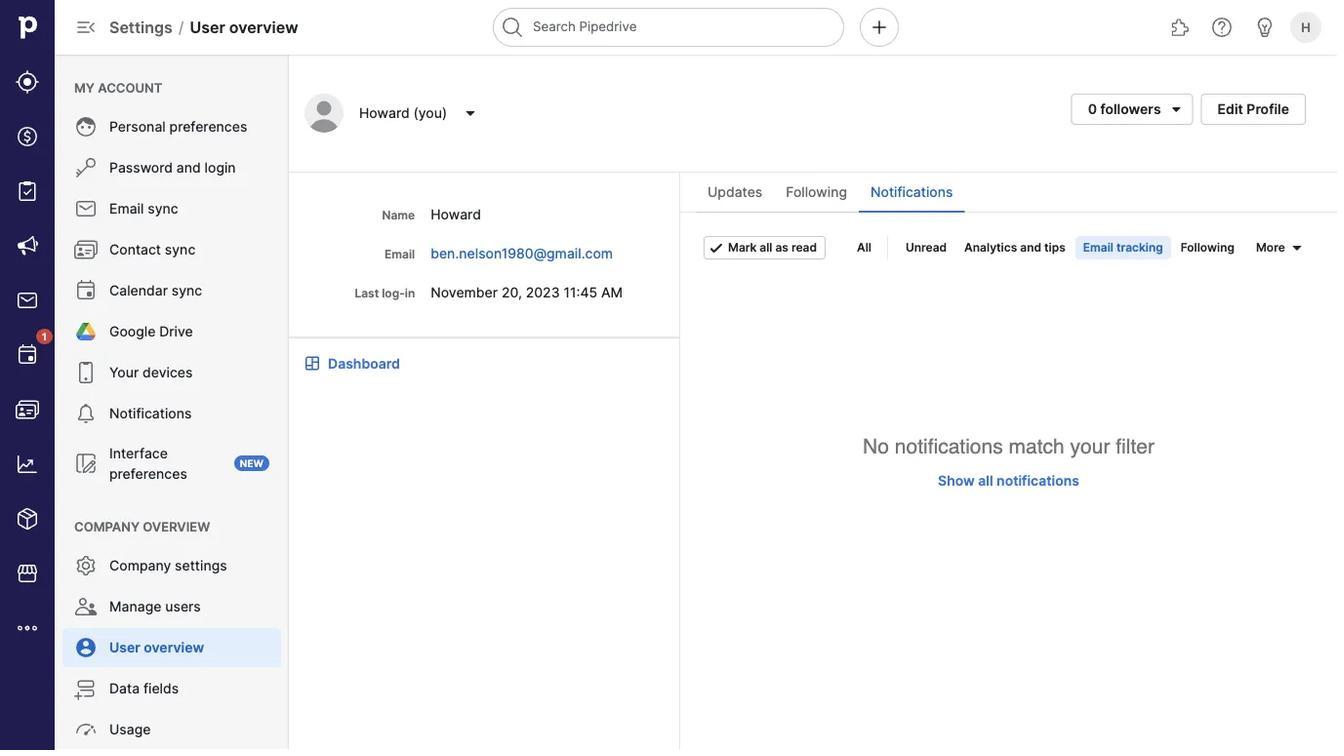 Task type: locate. For each thing, give the bounding box(es) containing it.
leads image
[[16, 70, 39, 94]]

1 vertical spatial all
[[979, 473, 994, 489]]

1 vertical spatial following
[[1181, 241, 1235, 255]]

0 vertical spatial sync
[[148, 201, 178, 217]]

sync up the drive
[[172, 283, 202, 299]]

0 horizontal spatial and
[[177, 160, 201, 176]]

password and login link
[[62, 148, 281, 187]]

menu toggle image
[[74, 16, 98, 39]]

color undefined image right 1
[[74, 320, 98, 344]]

color undefined image inside company settings link
[[74, 555, 98, 578]]

howard left (you) in the top of the page
[[359, 105, 410, 122]]

color undefined image for email sync
[[74, 197, 98, 221]]

color undefined image up contacts image
[[16, 344, 39, 367]]

select user image
[[459, 105, 482, 121]]

email sync
[[109, 201, 178, 217]]

color undefined image left password
[[74, 156, 98, 180]]

your
[[109, 365, 139, 381]]

user right /
[[190, 18, 225, 37]]

notifications down match on the bottom of the page
[[997, 473, 1080, 489]]

2 size s image from the left
[[1290, 240, 1305, 256]]

preferences
[[169, 119, 247, 135], [109, 466, 187, 482]]

0 horizontal spatial user
[[109, 640, 140, 657]]

company overview
[[74, 519, 210, 535]]

overview up company settings link
[[143, 519, 210, 535]]

more image
[[16, 617, 39, 640]]

interface
[[109, 445, 168, 462]]

color undefined image right marketplace image
[[74, 555, 98, 578]]

edit profile button
[[1202, 94, 1306, 125]]

color undefined image for personal preferences
[[74, 115, 98, 139]]

size s image right more
[[1290, 240, 1305, 256]]

color undefined image inside email sync link
[[74, 197, 98, 221]]

personal preferences link
[[62, 107, 281, 146]]

1 horizontal spatial size s image
[[1290, 240, 1305, 256]]

analytics and tips button
[[957, 236, 1074, 260]]

all right show
[[979, 473, 994, 489]]

color undefined image right more image
[[74, 637, 98, 660]]

howard right name
[[431, 206, 481, 223]]

1 horizontal spatial user
[[190, 18, 225, 37]]

color undefined image left calendar
[[74, 279, 98, 303]]

company settings
[[109, 558, 227, 575]]

overview for user overview
[[144, 640, 204, 657]]

menu
[[55, 55, 289, 751]]

in
[[405, 287, 415, 301]]

company for company settings
[[109, 558, 171, 575]]

and inside menu
[[177, 160, 201, 176]]

color undefined image inside notifications link
[[74, 402, 98, 426]]

profile
[[1247, 101, 1290, 118]]

email left tracking at right
[[1084, 241, 1114, 255]]

all
[[760, 241, 773, 255], [979, 473, 994, 489]]

your
[[1071, 435, 1111, 459]]

following left more
[[1181, 241, 1235, 255]]

0 horizontal spatial email
[[109, 201, 144, 217]]

2 vertical spatial sync
[[172, 283, 202, 299]]

color undefined image inside manage users link
[[74, 596, 98, 619]]

1 vertical spatial howard
[[431, 206, 481, 223]]

and
[[177, 160, 201, 176], [1021, 241, 1042, 255]]

overview right /
[[229, 18, 298, 37]]

Search Pipedrive field
[[493, 8, 845, 47]]

1 horizontal spatial howard
[[431, 206, 481, 223]]

show all notifications
[[938, 473, 1080, 489]]

color undefined image left data
[[74, 678, 98, 701]]

following inside button
[[1181, 241, 1235, 255]]

0 horizontal spatial howard
[[359, 105, 410, 122]]

user
[[190, 18, 225, 37], [109, 640, 140, 657]]

my
[[74, 80, 95, 95]]

1 vertical spatial company
[[109, 558, 171, 575]]

user overview menu item
[[55, 629, 289, 668]]

home image
[[13, 13, 42, 42]]

0 horizontal spatial size s image
[[709, 240, 724, 256]]

user overview link
[[62, 629, 281, 668]]

color undefined image for notifications
[[74, 402, 98, 426]]

tips
[[1045, 241, 1066, 255]]

sync down password and login link
[[148, 201, 178, 217]]

1 vertical spatial overview
[[143, 519, 210, 535]]

contact sync link
[[62, 230, 281, 269]]

color undefined image for google drive
[[74, 320, 98, 344]]

notifications up show
[[895, 435, 1003, 459]]

/
[[178, 18, 184, 37]]

4 color undefined image from the top
[[74, 719, 98, 742]]

1 vertical spatial notifications
[[109, 406, 192, 422]]

company up company settings
[[74, 519, 140, 535]]

howard
[[359, 105, 410, 122], [431, 206, 481, 223]]

color undefined image left your
[[74, 361, 98, 385]]

google
[[109, 324, 156, 340]]

company
[[74, 519, 140, 535], [109, 558, 171, 575]]

usage link
[[62, 711, 281, 750]]

color undefined image inside personal preferences link
[[74, 115, 98, 139]]

1 vertical spatial and
[[1021, 241, 1042, 255]]

all left as
[[760, 241, 773, 255]]

howard (you)
[[359, 105, 447, 122]]

color undefined image inside password and login link
[[74, 156, 98, 180]]

1 horizontal spatial following
[[1181, 241, 1235, 255]]

sales inbox image
[[16, 289, 39, 312]]

email
[[109, 201, 144, 217], [1084, 241, 1114, 255], [385, 248, 415, 262]]

edit profile
[[1218, 101, 1290, 118]]

0 horizontal spatial all
[[760, 241, 773, 255]]

notifications up the unread
[[871, 184, 953, 201]]

email inside menu
[[109, 201, 144, 217]]

preferences for personal
[[169, 119, 247, 135]]

1 vertical spatial preferences
[[109, 466, 187, 482]]

calendar
[[109, 283, 168, 299]]

1 horizontal spatial all
[[979, 473, 994, 489]]

color undefined image inside user overview link
[[74, 637, 98, 660]]

your devices
[[109, 365, 193, 381]]

1 vertical spatial sync
[[165, 242, 196, 258]]

my account
[[74, 80, 162, 95]]

color undefined image inside contact sync "link"
[[74, 238, 98, 262]]

all for as
[[760, 241, 773, 255]]

0 horizontal spatial notifications
[[109, 406, 192, 422]]

size s image
[[709, 240, 724, 256], [1290, 240, 1305, 256]]

all inside button
[[760, 241, 773, 255]]

1 vertical spatial user
[[109, 640, 140, 657]]

november 20, 2023 11:45 am
[[431, 284, 623, 301]]

overview down manage users link
[[144, 640, 204, 657]]

color undefined image for your
[[74, 361, 98, 385]]

1 size s image from the left
[[709, 240, 724, 256]]

0 vertical spatial all
[[760, 241, 773, 255]]

notifications
[[895, 435, 1003, 459], [997, 473, 1080, 489]]

0 vertical spatial and
[[177, 160, 201, 176]]

1 horizontal spatial and
[[1021, 241, 1042, 255]]

sync inside "link"
[[165, 242, 196, 258]]

and left login
[[177, 160, 201, 176]]

1 color undefined image from the top
[[74, 156, 98, 180]]

color undefined image inside your devices link
[[74, 361, 98, 385]]

settings
[[109, 18, 173, 37]]

company settings link
[[62, 547, 281, 586]]

sync for email sync
[[148, 201, 178, 217]]

sync for calendar sync
[[172, 283, 202, 299]]

and left tips
[[1021, 241, 1042, 255]]

tracking
[[1117, 241, 1164, 255]]

devices
[[143, 365, 193, 381]]

sync for contact sync
[[165, 242, 196, 258]]

color undefined image right contacts image
[[74, 402, 98, 426]]

last log-in
[[355, 287, 415, 301]]

1 vertical spatial notifications
[[997, 473, 1080, 489]]

personal
[[109, 119, 166, 135]]

manage users
[[109, 599, 201, 616]]

login
[[205, 160, 236, 176]]

preferences up login
[[169, 119, 247, 135]]

0 vertical spatial preferences
[[169, 119, 247, 135]]

settings / user overview
[[109, 18, 298, 37]]

h
[[1302, 20, 1311, 35]]

(you)
[[413, 105, 447, 122]]

and for password
[[177, 160, 201, 176]]

color undefined image inside calendar sync link
[[74, 279, 98, 303]]

2 vertical spatial overview
[[144, 640, 204, 657]]

all for notifications
[[979, 473, 994, 489]]

2 color undefined image from the top
[[74, 361, 98, 385]]

name
[[382, 208, 415, 223]]

and for analytics
[[1021, 241, 1042, 255]]

notifications down your devices
[[109, 406, 192, 422]]

manage
[[109, 599, 162, 616]]

size s image left mark
[[709, 240, 724, 256]]

email inside button
[[1084, 241, 1114, 255]]

calendar sync
[[109, 283, 202, 299]]

projects image
[[16, 180, 39, 203]]

color undefined image left usage
[[74, 719, 98, 742]]

menu containing personal preferences
[[55, 55, 289, 751]]

color undefined image for password
[[74, 156, 98, 180]]

data fields link
[[62, 670, 281, 709]]

11:45
[[564, 284, 598, 301]]

mark
[[728, 241, 757, 255]]

color undefined image left "contact"
[[74, 238, 98, 262]]

email tracking
[[1084, 241, 1164, 255]]

overview
[[229, 18, 298, 37], [143, 519, 210, 535], [144, 640, 204, 657]]

as
[[776, 241, 789, 255]]

company down company overview
[[109, 558, 171, 575]]

edit
[[1218, 101, 1244, 118]]

sync down email sync link
[[165, 242, 196, 258]]

contact sync
[[109, 242, 196, 258]]

and inside button
[[1021, 241, 1042, 255]]

email down name
[[385, 248, 415, 262]]

color undefined image left email sync at top
[[74, 197, 98, 221]]

email up "contact"
[[109, 201, 144, 217]]

preferences down the interface
[[109, 466, 187, 482]]

personal preferences
[[109, 119, 247, 135]]

color undefined image left manage
[[74, 596, 98, 619]]

color undefined image inside data fields link
[[74, 678, 98, 701]]

howard for howard
[[431, 206, 481, 223]]

company for company overview
[[74, 519, 140, 535]]

color undefined image left the interface
[[74, 452, 98, 475]]

1 horizontal spatial notifications
[[871, 184, 953, 201]]

3 color undefined image from the top
[[74, 678, 98, 701]]

overview inside menu item
[[144, 640, 204, 657]]

quick help image
[[1211, 16, 1234, 39]]

0 vertical spatial user
[[190, 18, 225, 37]]

following
[[786, 184, 847, 201], [1181, 241, 1235, 255]]

0 vertical spatial company
[[74, 519, 140, 535]]

sync
[[148, 201, 178, 217], [165, 242, 196, 258], [172, 283, 202, 299]]

color undefined image
[[74, 156, 98, 180], [74, 361, 98, 385], [74, 678, 98, 701], [74, 719, 98, 742]]

color undefined image down my
[[74, 115, 98, 139]]

more button
[[1249, 236, 1309, 260]]

0 vertical spatial howard
[[359, 105, 410, 122]]

google drive
[[109, 324, 193, 340]]

h button
[[1287, 8, 1326, 47]]

following up 'read' in the right top of the page
[[786, 184, 847, 201]]

color undefined image
[[74, 115, 98, 139], [74, 197, 98, 221], [74, 238, 98, 262], [74, 279, 98, 303], [74, 320, 98, 344], [16, 344, 39, 367], [74, 402, 98, 426], [74, 452, 98, 475], [74, 555, 98, 578], [74, 596, 98, 619], [74, 637, 98, 660]]

2 horizontal spatial email
[[1084, 241, 1114, 255]]

0 horizontal spatial following
[[786, 184, 847, 201]]

user up data
[[109, 640, 140, 657]]

color undefined image inside google drive link
[[74, 320, 98, 344]]



Task type: vqa. For each thing, say whether or not it's contained in the screenshot.
menu toggle icon
yes



Task type: describe. For each thing, give the bounding box(es) containing it.
color undefined image for company settings
[[74, 555, 98, 578]]

am
[[601, 284, 623, 301]]

november
[[431, 284, 498, 301]]

password
[[109, 160, 173, 176]]

products image
[[16, 508, 39, 531]]

contacts image
[[16, 398, 39, 422]]

1 link
[[6, 329, 53, 377]]

quick add image
[[868, 16, 891, 39]]

20,
[[502, 284, 522, 301]]

followers
[[1101, 101, 1161, 118]]

no notifications match your filter
[[863, 435, 1155, 459]]

data
[[109, 681, 140, 698]]

mark all as read button
[[704, 236, 826, 260]]

notifications inside menu
[[109, 406, 192, 422]]

data fields
[[109, 681, 179, 698]]

color undefined image for contact sync
[[74, 238, 98, 262]]

more
[[1257, 241, 1286, 255]]

deals image
[[16, 125, 39, 148]]

dashboard
[[328, 355, 400, 372]]

marketplace image
[[16, 562, 39, 586]]

updates
[[708, 184, 763, 201]]

color primary image
[[1165, 102, 1189, 117]]

howard for howard (you)
[[359, 105, 410, 122]]

no
[[863, 435, 889, 459]]

match
[[1009, 435, 1065, 459]]

drive
[[159, 324, 193, 340]]

color undefined image for user overview
[[74, 637, 98, 660]]

email sync link
[[62, 189, 281, 228]]

account
[[98, 80, 162, 95]]

0 vertical spatial following
[[786, 184, 847, 201]]

overview for company overview
[[143, 519, 210, 535]]

new
[[240, 458, 264, 470]]

log-
[[382, 287, 405, 301]]

1
[[42, 331, 47, 343]]

usage
[[109, 722, 151, 739]]

email for email sync
[[109, 201, 144, 217]]

0 vertical spatial notifications
[[895, 435, 1003, 459]]

user overview
[[109, 640, 204, 657]]

analytics
[[965, 241, 1018, 255]]

size s image inside mark all as read button
[[709, 240, 724, 256]]

show
[[938, 473, 975, 489]]

interface preferences
[[109, 445, 187, 482]]

campaigns image
[[16, 234, 39, 258]]

0
[[1088, 101, 1097, 118]]

google drive link
[[62, 312, 281, 351]]

0 followers button
[[1072, 94, 1194, 125]]

users
[[165, 599, 201, 616]]

dashboard link
[[328, 353, 400, 374]]

color undefined image inside usage link
[[74, 719, 98, 742]]

calendar sync link
[[62, 271, 281, 310]]

0 followers
[[1088, 101, 1161, 118]]

color undefined image for calendar sync
[[74, 279, 98, 303]]

preferences for interface
[[109, 466, 187, 482]]

all button
[[849, 236, 880, 260]]

email for email tracking
[[1084, 241, 1114, 255]]

2023
[[526, 284, 560, 301]]

color undefined image for manage users
[[74, 596, 98, 619]]

manage users link
[[62, 588, 281, 627]]

analytics and tips
[[965, 241, 1066, 255]]

settings
[[175, 558, 227, 575]]

color undefined image for interface preferences
[[74, 452, 98, 475]]

ben.nelson1980@gmail.com link
[[431, 245, 617, 262]]

0 vertical spatial overview
[[229, 18, 298, 37]]

color link image
[[305, 356, 320, 372]]

email tracking button
[[1076, 236, 1171, 260]]

0 vertical spatial notifications
[[871, 184, 953, 201]]

mark all as read
[[728, 241, 817, 255]]

fields
[[143, 681, 179, 698]]

1 horizontal spatial email
[[385, 248, 415, 262]]

unread
[[906, 241, 947, 255]]

sales assistant image
[[1254, 16, 1277, 39]]

last
[[355, 287, 379, 301]]

color undefined image for data
[[74, 678, 98, 701]]

password and login
[[109, 160, 236, 176]]

notifications link
[[62, 394, 281, 434]]

contact
[[109, 242, 161, 258]]

color undefined image inside "1" 'link'
[[16, 344, 39, 367]]

filter
[[1116, 435, 1155, 459]]

insights image
[[16, 453, 39, 476]]

ben.nelson1980@gmail.com
[[431, 245, 613, 262]]

user inside menu item
[[109, 640, 140, 657]]

following button
[[1173, 236, 1243, 260]]

your devices link
[[62, 353, 281, 392]]

read
[[792, 241, 817, 255]]

unread button
[[898, 236, 955, 260]]

1 menu
[[0, 0, 55, 751]]

size s image inside more button
[[1290, 240, 1305, 256]]

all
[[857, 241, 872, 255]]



